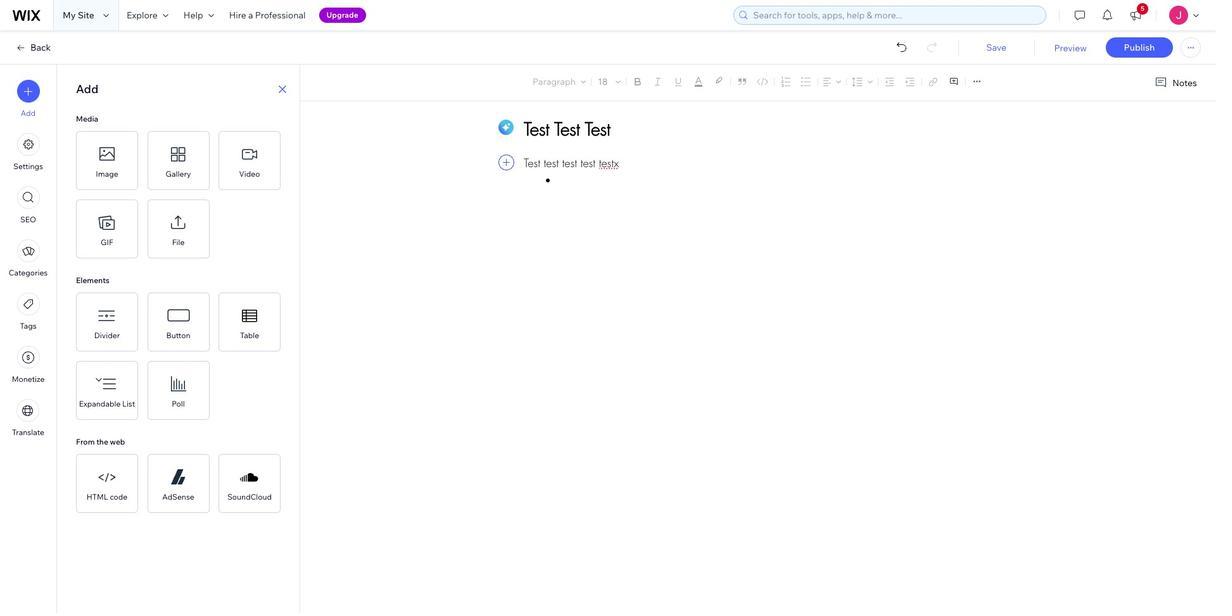 Task type: describe. For each thing, give the bounding box(es) containing it.
web
[[110, 437, 125, 447]]

publish button
[[1107, 37, 1174, 58]]

a
[[248, 10, 253, 21]]

Search for tools, apps, help & more... field
[[750, 6, 1043, 24]]

settings button
[[13, 133, 43, 171]]

categories
[[9, 268, 48, 278]]

5
[[1141, 4, 1145, 13]]

adsense
[[162, 492, 194, 502]]

add inside add button
[[21, 108, 36, 118]]

site
[[78, 10, 94, 21]]

tags
[[20, 321, 37, 331]]

media
[[76, 114, 98, 124]]

paragraph
[[533, 76, 576, 87]]

preview
[[1055, 42, 1088, 54]]

hire a professional
[[229, 10, 306, 21]]

from the web
[[76, 437, 125, 447]]

video
[[239, 169, 260, 179]]

hire a professional link
[[222, 0, 313, 30]]

my site
[[63, 10, 94, 21]]

image
[[96, 169, 118, 179]]

upgrade
[[327, 10, 359, 20]]

hire
[[229, 10, 246, 21]]

soundcloud
[[227, 492, 272, 502]]

3 test from the left
[[581, 156, 596, 170]]

save button
[[971, 42, 1023, 53]]

help
[[184, 10, 203, 21]]

html code
[[87, 492, 128, 502]]

expandable list
[[79, 399, 135, 409]]

help button
[[176, 0, 222, 30]]

paragraph button
[[531, 73, 589, 91]]

2 test from the left
[[563, 156, 577, 170]]

file
[[172, 238, 185, 247]]

publish
[[1125, 42, 1156, 53]]

seo
[[20, 215, 36, 224]]

notes button
[[1150, 74, 1202, 91]]

settings
[[13, 162, 43, 171]]

translate
[[12, 428, 44, 437]]

seo button
[[17, 186, 40, 224]]

elements
[[76, 276, 110, 285]]

test test test test testx
[[524, 156, 619, 170]]



Task type: vqa. For each thing, say whether or not it's contained in the screenshot.
sidebar element
no



Task type: locate. For each thing, give the bounding box(es) containing it.
Add a Catchy Title text field
[[524, 117, 979, 141]]

upgrade button
[[319, 8, 366, 23]]

divider
[[94, 331, 120, 340]]

add
[[76, 82, 98, 96], [21, 108, 36, 118]]

list
[[122, 399, 135, 409]]

table
[[240, 331, 259, 340]]

button
[[166, 331, 190, 340]]

test
[[524, 156, 541, 170]]

poll
[[172, 399, 185, 409]]

the
[[96, 437, 108, 447]]

from
[[76, 437, 95, 447]]

add button
[[17, 80, 40, 118]]

categories button
[[9, 240, 48, 278]]

1 horizontal spatial add
[[76, 82, 98, 96]]

0 horizontal spatial add
[[21, 108, 36, 118]]

notes
[[1173, 77, 1198, 88]]

expandable
[[79, 399, 121, 409]]

1 test from the left
[[544, 156, 559, 170]]

code
[[110, 492, 128, 502]]

5 button
[[1122, 0, 1150, 30]]

monetize button
[[12, 346, 45, 384]]

html
[[87, 492, 108, 502]]

add up settings button
[[21, 108, 36, 118]]

back button
[[15, 42, 51, 53]]

preview button
[[1055, 42, 1088, 54]]

0 horizontal spatial test
[[544, 156, 559, 170]]

professional
[[255, 10, 306, 21]]

1 vertical spatial add
[[21, 108, 36, 118]]

back
[[30, 42, 51, 53]]

my
[[63, 10, 76, 21]]

explore
[[127, 10, 158, 21]]

2 horizontal spatial test
[[581, 156, 596, 170]]

testx
[[599, 156, 619, 170]]

monetize
[[12, 375, 45, 384]]

save
[[987, 42, 1007, 53]]

gallery
[[166, 169, 191, 179]]

menu containing add
[[0, 72, 56, 445]]

test
[[544, 156, 559, 170], [563, 156, 577, 170], [581, 156, 596, 170]]

gif
[[101, 238, 113, 247]]

menu
[[0, 72, 56, 445]]

translate button
[[12, 399, 44, 437]]

0 vertical spatial add
[[76, 82, 98, 96]]

1 horizontal spatial test
[[563, 156, 577, 170]]

tags button
[[17, 293, 40, 331]]

add up media
[[76, 82, 98, 96]]



